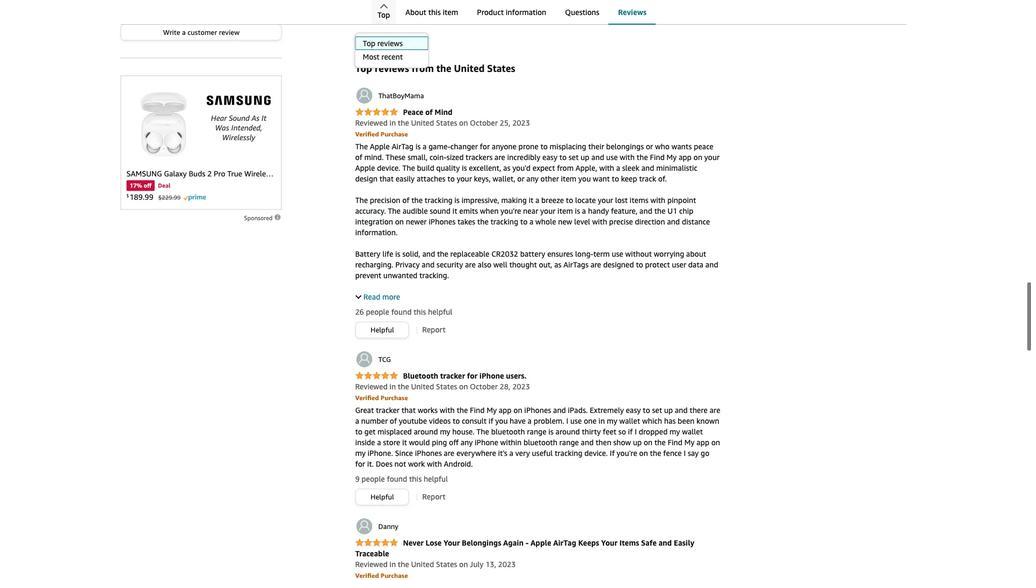 Task type: vqa. For each thing, say whether or not it's contained in the screenshot.
Subscription inside the KitNipBox | Happy Cat Dietary Box | Monthly Cat Subscription Boxes Filled with Cat Toys, Kitten Toys, North American Grown Catnip Toys, and Cat Treats
no



Task type: describe. For each thing, give the bounding box(es) containing it.
verified purchase link for reviewed in the united states on july 13, 2023
[[355, 571, 408, 580]]

which inside reviewed in the united states on october 28, 2023 verified purchase great tracker that works with the find my app on iphones and ipads. extremely easy to set up and there are a number of youtube videos to consult if you have a problem. i use one in my wallet which has been known to get misplaced around my house. the bluetooth range is around thirty feet so if i dropped my wallet inside a store it would ping off any iphone within bluetooth range and then show up on the find my app on my iphone. since iphones are everywhere it's a very useful tracking device. if you're on the fence i say go for it. does not work with android.
[[642, 417, 662, 425]]

the down "dropped" at bottom
[[655, 438, 666, 447]]

so inside however, one drawback is the lack of a hole for a keyring or lanyard attachment, which means you'll need a separate accessory for this. also, it's worth noting that airtags are most effective within the apple ecosystem, so android users may not find them as versatile.
[[395, 314, 402, 323]]

a right need
[[716, 292, 720, 301]]

the inside reviewed in the united states on october 28, 2023 verified purchase great tracker that works with the find my app on iphones and ipads. extremely easy to set up and there are a number of youtube videos to consult if you have a problem. i use one in my wallet which has been known to get misplaced around my house. the bluetooth range is around thirty feet so if i dropped my wallet inside a store it would ping off any iphone within bluetooth range and then show up on the find my app on my iphone. since iphones are everywhere it's a very useful tracking device. if you're on the fence i say go for it. does not work with android.
[[477, 427, 489, 436]]

the inside battery life is solid, and the replaceable cr2032 battery ensures long-term use without worrying about recharging. privacy and security are also well thought out, as airtags are designed to protect user data and prevent unwanted tracking.
[[437, 249, 449, 258]]

| image
[[417, 493, 417, 501]]

1 horizontal spatial range
[[559, 438, 579, 447]]

and down their
[[592, 153, 604, 162]]

helpful submit for 26
[[356, 322, 408, 338]]

read more button
[[355, 292, 400, 301]]

you'll
[[677, 292, 695, 301]]

traceable
[[355, 549, 389, 558]]

feet
[[603, 427, 617, 436]]

verified purchase link for reviewed in the united states on october 28, 2023
[[355, 393, 408, 402]]

that inside however, one drawback is the lack of a hole for a keyring or lanyard attachment, which means you'll need a separate accessory for this. also, it's worth noting that airtags are most effective within the apple ecosystem, so android users may not find them as versatile.
[[526, 303, 540, 312]]

so inside reviewed in the united states on october 28, 2023 verified purchase great tracker that works with the find my app on iphones and ipads. extremely easy to set up and there are a number of youtube videos to consult if you have a problem. i use one in my wallet which has been known to get misplaced around my house. the bluetooth range is around thirty feet so if i dropped my wallet inside a store it would ping off any iphone within bluetooth range and then show up on the find my app on my iphone. since iphones are everywhere it's a very useful tracking device. if you're on the fence i say go for it. does not work with android.
[[619, 427, 626, 436]]

you're inside the precision of the tracking is impressive, making it a breeze to locate your lost items with pinpoint accuracy. the audible sound it emits when you're near your item is a handy feature, and the u1 chip integration on newer iphones takes the tracking to a whole new level with precise direction and distance information.
[[501, 206, 521, 215]]

verified inside reviewed in the united states on july 13, 2023 verified purchase
[[355, 572, 379, 579]]

set inside the apple airtag is a game-changer for anyone prone to misplacing their belongings or who wants peace of mind. these small, coin-sized trackers are incredibly easy to set up and use with the find my app on your apple device. the build quality is excellent, as you'd expect from apple, with a sleek and minimalistic design that easily attaches to your keys, wallet, or any other item you want to keep track of.
[[569, 153, 579, 162]]

easy inside the apple airtag is a game-changer for anyone prone to misplacing their belongings or who wants peace of mind. these small, coin-sized trackers are incredibly easy to set up and use with the find my app on your apple device. the build quality is excellent, as you'd expect from apple, with a sleek and minimalistic design that easily attaches to your keys, wallet, or any other item you want to keep track of.
[[543, 153, 558, 162]]

top reviews link
[[355, 36, 428, 50]]

1 horizontal spatial up
[[633, 438, 642, 447]]

find inside in summary, if you're deeply invested in the apple ecosystem and often find yourself searching for misplaced items, the apple airtag is a worthwhile investment that provides peace of mind and efficient tracking capabilities.
[[600, 335, 613, 344]]

keyring
[[524, 292, 549, 301]]

iphone.
[[368, 449, 393, 458]]

this.
[[433, 303, 447, 312]]

apple up design
[[355, 164, 375, 172]]

impressive,
[[462, 196, 500, 205]]

4 list item from the left
[[635, 0, 721, 10]]

states for 28,
[[436, 382, 457, 391]]

a left hole
[[483, 292, 487, 301]]

device. inside reviewed in the united states on october 28, 2023 verified purchase great tracker that works with the find my app on iphones and ipads. extremely easy to set up and there are a number of youtube videos to consult if you have a problem. i use one in my wallet which has been known to get misplaced around my house. the bluetooth range is around thirty feet so if i dropped my wallet inside a store it would ping off any iphone within bluetooth range and then show up on the find my app on my iphone. since iphones are everywhere it's a very useful tracking device. if you're on the fence i say go for it. does not work with android.
[[585, 449, 608, 458]]

making
[[501, 196, 527, 205]]

belongings
[[462, 538, 501, 547]]

2 horizontal spatial app
[[697, 438, 710, 447]]

you inside the apple airtag is a game-changer for anyone prone to misplacing their belongings or who wants peace of mind. these small, coin-sized trackers are incredibly easy to set up and use with the find my app on your apple device. the build quality is excellent, as you'd expect from apple, with a sleek and minimalistic design that easily attaches to your keys, wallet, or any other item you want to keep track of.
[[579, 174, 591, 183]]

one inside however, one drawback is the lack of a hole for a keyring or lanyard attachment, which means you'll need a separate accessory for this. also, it's worth noting that airtags are most effective within the apple ecosystem, so android users may not find them as versatile.
[[389, 292, 401, 301]]

as inside the apple airtag is a game-changer for anyone prone to misplacing their belongings or who wants peace of mind. these small, coin-sized trackers are incredibly easy to set up and use with the find my app on your apple device. the build quality is excellent, as you'd expect from apple, with a sleek and minimalistic design that easily attaches to your keys, wallet, or any other item you want to keep track of.
[[503, 164, 511, 172]]

say
[[688, 449, 699, 458]]

iphones inside the precision of the tracking is impressive, making it a breeze to locate your lost items with pinpoint accuracy. the audible sound it emits when you're near your item is a handy feature, and the u1 chip integration on newer iphones takes the tracking to a whole new level with precise direction and distance information.
[[429, 217, 456, 226]]

on inside reviewed in the united states on october 25, 2023 verified purchase
[[459, 118, 468, 127]]

to down quality
[[448, 174, 455, 183]]

you're inside reviewed in the united states on october 28, 2023 verified purchase great tracker that works with the find my app on iphones and ipads. extremely easy to set up and there are a number of youtube videos to consult if you have a problem. i use one in my wallet which has been known to get misplaced around my house. the bluetooth range is around thirty feet so if i dropped my wallet inside a store it would ping off any iphone within bluetooth range and then show up on the find my app on my iphone. since iphones are everywhere it's a very useful tracking device. if you're on the fence i say go for it. does not work with android.
[[617, 449, 637, 458]]

the up worthwhile on the bottom
[[492, 335, 503, 344]]

pinpoint
[[668, 196, 696, 205]]

tracking inside reviewed in the united states on october 28, 2023 verified purchase great tracker that works with the find my app on iphones and ipads. extremely easy to set up and there are a number of youtube videos to consult if you have a problem. i use one in my wallet which has been known to get misplaced around my house. the bluetooth range is around thirty feet so if i dropped my wallet inside a store it would ping off any iphone within bluetooth range and then show up on the find my app on my iphone. since iphones are everywhere it's a very useful tracking device. if you're on the fence i say go for it. does not work with android.
[[555, 449, 583, 458]]

reviews
[[618, 8, 647, 17]]

does
[[376, 459, 393, 468]]

0 vertical spatial or
[[646, 142, 653, 151]]

1 horizontal spatial it
[[453, 206, 457, 215]]

28,
[[500, 382, 511, 391]]

a up noting
[[518, 292, 522, 301]]

who
[[655, 142, 670, 151]]

use inside battery life is solid, and the replaceable cr2032 battery ensures long-term use without worrying about recharging. privacy and security are also well thought out, as airtags are designed to protect user data and prevent unwanted tracking.
[[612, 249, 623, 258]]

2023 inside reviewed in the united states on july 13, 2023 verified purchase
[[498, 560, 516, 569]]

2 list item from the left
[[463, 0, 549, 10]]

top reviews option
[[355, 36, 428, 50]]

top for top
[[377, 10, 390, 19]]

great
[[355, 406, 374, 415]]

a left sleek
[[616, 164, 620, 172]]

house.
[[452, 427, 475, 436]]

the up audible
[[412, 196, 423, 205]]

the up the accuracy.
[[355, 196, 368, 205]]

write a customer review link
[[121, 24, 281, 40]]

android.
[[444, 459, 473, 468]]

the inside the apple airtag is a game-changer for anyone prone to misplacing their belongings or who wants peace of mind. these small, coin-sized trackers are incredibly easy to set up and use with the find my app on your apple device. the build quality is excellent, as you'd expect from apple, with a sleek and minimalistic design that easily attaches to your keys, wallet, or any other item you want to keep track of.
[[637, 153, 648, 162]]

purchase for bluetooth tracker for iphone users.
[[381, 394, 408, 401]]

with right work
[[427, 459, 442, 468]]

top for top reviews most recent
[[363, 39, 376, 48]]

are inside however, one drawback is the lack of a hole for a keyring or lanyard attachment, which means you'll need a separate accessory for this. also, it's worth noting that airtags are most effective within the apple ecosystem, so android users may not find them as versatile.
[[569, 303, 579, 312]]

the up consult
[[457, 406, 468, 415]]

everywhere
[[457, 449, 496, 458]]

0 horizontal spatial app
[[499, 406, 512, 415]]

and up track
[[642, 164, 654, 172]]

apple inside the never lose your belongings again - apple airtag keeps your items safe and easily traceable
[[531, 538, 551, 547]]

replaceable
[[450, 249, 490, 258]]

in inside in summary, if you're deeply invested in the apple ecosystem and often find yourself searching for misplaced items, the apple airtag is a worthwhile investment that provides peace of mind and efficient tracking capabilities.
[[484, 335, 490, 344]]

of inside the precision of the tracking is impressive, making it a breeze to locate your lost items with pinpoint accuracy. the audible sound it emits when you're near your item is a handy feature, and the u1 chip integration on newer iphones takes the tracking to a whole new level with precise direction and distance information.
[[402, 196, 410, 205]]

it's inside however, one drawback is the lack of a hole for a keyring or lanyard attachment, which means you'll need a separate accessory for this. also, it's worth noting that airtags are most effective within the apple ecosystem, so android users may not find them as versatile.
[[468, 303, 477, 312]]

and up direction
[[640, 206, 653, 215]]

a inside the write a customer review link
[[182, 28, 186, 36]]

you inside reviewed in the united states on october 28, 2023 verified purchase great tracker that works with the find my app on iphones and ipads. extremely easy to set up and there are a number of youtube videos to consult if you have a problem. i use one in my wallet which has been known to get misplaced around my house. the bluetooth range is around thirty feet so if i dropped my wallet inside a store it would ping off any iphone within bluetooth range and then show up on the find my app on my iphone. since iphones are everywhere it's a very useful tracking device. if you're on the fence i say go for it. does not work with android.
[[495, 417, 508, 425]]

never lose your belongings again - apple airtag keeps your items safe and easily traceable link
[[355, 538, 695, 558]]

states for 13,
[[436, 560, 457, 569]]

peace
[[403, 108, 423, 116]]

review
[[219, 28, 240, 36]]

in
[[355, 335, 362, 344]]

and right "solid,"
[[422, 249, 435, 258]]

in down extremely
[[599, 417, 605, 425]]

chip
[[679, 206, 694, 215]]

1 vertical spatial if
[[489, 417, 493, 425]]

to down misplacing
[[560, 153, 567, 162]]

reviewed in the united states on october 28, 2023 verified purchase great tracker that works with the find my app on iphones and ipads. extremely easy to set up and there are a number of youtube videos to consult if you have a problem. i use one in my wallet which has been known to get misplaced around my house. the bluetooth range is around thirty feet so if i dropped my wallet inside a store it would ping off any iphone within bluetooth range and then show up on the find my app on my iphone. since iphones are everywhere it's a very useful tracking device. if you're on the fence i say go for it. does not work with android.
[[355, 382, 721, 468]]

attachment,
[[587, 292, 629, 301]]

item inside the precision of the tracking is impressive, making it a breeze to locate your lost items with pinpoint accuracy. the audible sound it emits when you're near your item is a handy feature, and the u1 chip integration on newer iphones takes the tracking to a whole new level with precise direction and distance information.
[[558, 206, 573, 215]]

use inside reviewed in the united states on october 28, 2023 verified purchase great tracker that works with the find my app on iphones and ipads. extremely easy to set up and there are a number of youtube videos to consult if you have a problem. i use one in my wallet which has been known to get misplaced around my house. the bluetooth range is around thirty feet so if i dropped my wallet inside a store it would ping off any iphone within bluetooth range and then show up on the find my app on my iphone. since iphones are everywhere it's a very useful tracking device. if you're on the fence i say go for it. does not work with android.
[[570, 417, 582, 425]]

tracker inside reviewed in the united states on october 28, 2023 verified purchase great tracker that works with the find my app on iphones and ipads. extremely easy to set up and there are a number of youtube videos to consult if you have a problem. i use one in my wallet which has been known to get misplaced around my house. the bluetooth range is around thirty feet so if i dropped my wallet inside a store it would ping off any iphone within bluetooth range and then show up on the find my app on my iphone. since iphones are everywhere it's a very useful tracking device. if you're on the fence i say go for it. does not work with android.
[[376, 406, 400, 415]]

apple up worthwhile on the bottom
[[505, 335, 525, 344]]

verified for reviewed in the united states on october 28, 2023
[[355, 394, 379, 401]]

in for 28,
[[390, 382, 396, 391]]

and right the data
[[706, 260, 718, 269]]

the down when
[[477, 217, 489, 226]]

near
[[523, 206, 538, 215]]

helpful for 26 people found this helpful
[[428, 307, 452, 316]]

of inside the apple airtag is a game-changer for anyone prone to misplacing their belongings or who wants peace of mind. these small, coin-sized trackers are incredibly easy to set up and use with the find my app on your apple device. the build quality is excellent, as you'd expect from apple, with a sleek and minimalistic design that easily attaches to your keys, wallet, or any other item you want to keep track of.
[[355, 153, 362, 162]]

which inside however, one drawback is the lack of a hole for a keyring or lanyard attachment, which means you'll need a separate accessory for this. also, it's worth noting that airtags are most effective within the apple ecosystem, so android users may not find them as versatile.
[[631, 292, 651, 301]]

precise
[[609, 217, 633, 226]]

a down great on the bottom left of the page
[[355, 417, 359, 425]]

want
[[593, 174, 610, 183]]

app inside the apple airtag is a game-changer for anyone prone to misplacing their belongings or who wants peace of mind. these small, coin-sized trackers are incredibly easy to set up and use with the find my app on your apple device. the build quality is excellent, as you'd expect from apple, with a sleek and minimalistic design that easily attaches to your keys, wallet, or any other item you want to keep track of.
[[679, 153, 692, 162]]

write
[[163, 28, 180, 36]]

the left fence
[[650, 449, 661, 458]]

for inside reviewed in the united states on october 28, 2023 verified purchase great tracker that works with the find my app on iphones and ipads. extremely easy to set up and there are a number of youtube videos to consult if you have a problem. i use one in my wallet which has been known to get misplaced around my house. the bluetooth range is around thirty feet so if i dropped my wallet inside a store it would ping off any iphone within bluetooth range and then show up on the find my app on my iphone. since iphones are everywhere it's a very useful tracking device. if you're on the fence i say go for it. does not work with android.
[[355, 459, 365, 468]]

minimalistic
[[656, 164, 698, 172]]

top reviews most recent
[[363, 39, 403, 61]]

sleek
[[622, 164, 640, 172]]

are down term
[[591, 260, 601, 269]]

most
[[581, 303, 599, 312]]

the up also,
[[445, 292, 456, 301]]

reviews up most
[[371, 35, 391, 42]]

from inside the apple airtag is a game-changer for anyone prone to misplacing their belongings or who wants peace of mind. these small, coin-sized trackers are incredibly easy to set up and use with the find my app on your apple device. the build quality is excellent, as you'd expect from apple, with a sleek and minimalistic design that easily attaches to your keys, wallet, or any other item you want to keep track of.
[[557, 164, 574, 172]]

0 vertical spatial item
[[443, 8, 458, 17]]

keeps
[[578, 538, 599, 547]]

helpful submit for 9
[[356, 489, 408, 505]]

to left "keep"
[[612, 174, 619, 183]]

2 vertical spatial iphones
[[415, 449, 442, 458]]

tracker inside bluetooth tracker for iphone users. link
[[440, 371, 465, 380]]

unwanted
[[383, 271, 418, 280]]

off
[[449, 438, 459, 447]]

this for peace
[[414, 307, 426, 316]]

when
[[480, 206, 499, 215]]

25,
[[500, 118, 511, 127]]

a up small, at the top left
[[423, 142, 427, 151]]

reviewed in the united states on july 13, 2023 verified purchase
[[355, 560, 516, 579]]

my up feet
[[607, 417, 617, 425]]

known
[[697, 417, 720, 425]]

designed
[[603, 260, 634, 269]]

tracking inside in summary, if you're deeply invested in the apple ecosystem and often find yourself searching for misplaced items, the apple airtag is a worthwhile investment that provides peace of mind and efficient tracking capabilities.
[[355, 357, 383, 366]]

states for 25,
[[436, 118, 457, 127]]

reviewed inside reviewed in the united states on july 13, 2023 verified purchase
[[355, 560, 388, 569]]

verified for reviewed in the united states on october 25, 2023
[[355, 130, 379, 138]]

my down inside
[[355, 449, 366, 458]]

is inside however, one drawback is the lack of a hole for a keyring or lanyard attachment, which means you'll need a separate accessory for this. also, it's worth noting that airtags are most effective within the apple ecosystem, so android users may not find them as versatile.
[[438, 292, 443, 301]]

this for bluetooth
[[409, 475, 422, 483]]

the up mind
[[437, 62, 451, 74]]

is up 'emits'
[[455, 196, 460, 205]]

the right items,
[[414, 346, 425, 355]]

for up noting
[[506, 292, 516, 301]]

and up problem.
[[553, 406, 566, 415]]

0 vertical spatial i
[[566, 417, 569, 425]]

for inside the apple airtag is a game-changer for anyone prone to misplacing their belongings or who wants peace of mind. these small, coin-sized trackers are incredibly easy to set up and use with the find my app on your apple device. the build quality is excellent, as you'd expect from apple, with a sleek and minimalistic design that easily attaches to your keys, wallet, or any other item you want to keep track of.
[[480, 142, 490, 151]]

term
[[594, 249, 610, 258]]

are up known
[[710, 406, 721, 415]]

small,
[[408, 153, 428, 162]]

well
[[494, 260, 507, 269]]

and down u1
[[667, 217, 680, 226]]

long-
[[575, 249, 594, 258]]

these
[[386, 153, 406, 162]]

apple inside however, one drawback is the lack of a hole for a keyring or lanyard attachment, which means you'll need a separate accessory for this. also, it's worth noting that airtags are most effective within the apple ecosystem, so android users may not find them as versatile.
[[668, 303, 688, 312]]

for down invested
[[467, 371, 478, 380]]

again
[[503, 538, 524, 547]]

list box containing top reviews
[[355, 36, 428, 63]]

26
[[355, 307, 364, 316]]

misplaced inside reviewed in the united states on october 28, 2023 verified purchase great tracker that works with the find my app on iphones and ipads. extremely easy to set up and there are a number of youtube videos to consult if you have a problem. i use one in my wallet which has been known to get misplaced around my house. the bluetooth range is around thirty feet so if i dropped my wallet inside a store it would ping off any iphone within bluetooth range and then show up on the find my app on my iphone. since iphones are everywhere it's a very useful tracking device. if you're on the fence i say go for it. does not work with android.
[[378, 427, 412, 436]]

a up iphone.
[[377, 438, 381, 447]]

if inside in summary, if you're deeply invested in the apple ecosystem and often find yourself searching for misplaced items, the apple airtag is a worthwhile investment that provides peace of mind and efficient tracking capabilities.
[[399, 335, 404, 344]]

1 vertical spatial iphones
[[524, 406, 551, 415]]

incredibly
[[507, 153, 541, 162]]

thought
[[509, 260, 537, 269]]

apple down deeply
[[427, 346, 447, 355]]

apple,
[[576, 164, 597, 172]]

and down searching
[[664, 346, 677, 355]]

the down means
[[655, 303, 666, 312]]

for inside in summary, if you're deeply invested in the apple ecosystem and often find yourself searching for misplaced items, the apple airtag is a worthwhile investment that provides peace of mind and efficient tracking capabilities.
[[679, 335, 689, 344]]

leave feedback on sponsored ad element
[[244, 214, 282, 221]]

recent
[[382, 52, 403, 61]]

use inside the apple airtag is a game-changer for anyone prone to misplacing their belongings or who wants peace of mind. these small, coin-sized trackers are incredibly easy to set up and use with the find my app on your apple device. the build quality is excellent, as you'd expect from apple, with a sleek and minimalistic design that easily attaches to your keys, wallet, or any other item you want to keep track of.
[[606, 153, 618, 162]]

for down the drawback
[[421, 303, 431, 312]]

sponsored
[[244, 214, 274, 221]]

with down belongings
[[620, 153, 635, 162]]

direction
[[635, 217, 665, 226]]

mind
[[644, 346, 662, 355]]

0 vertical spatial it
[[529, 196, 534, 205]]

the left u1
[[654, 206, 666, 215]]

my down videos
[[440, 427, 451, 436]]

thatboymama link
[[355, 86, 424, 105]]

2 horizontal spatial find
[[668, 438, 683, 447]]

1 around from the left
[[414, 427, 438, 436]]

summary,
[[364, 335, 397, 344]]

tcg
[[378, 355, 391, 364]]

mind.
[[364, 153, 384, 162]]

found for 9
[[387, 475, 407, 483]]

and left often
[[565, 335, 577, 344]]

the up easily
[[402, 164, 415, 172]]

airtags inside however, one drawback is the lack of a hole for a keyring or lanyard attachment, which means you'll need a separate accessory for this. also, it's worth noting that airtags are most effective within the apple ecosystem, so android users may not find them as versatile.
[[542, 303, 567, 312]]

investment
[[526, 346, 565, 355]]

to up "dropped" at bottom
[[643, 406, 650, 415]]

never lose your belongings again - apple airtag keeps your items safe and easily traceable
[[355, 538, 695, 558]]

danny
[[378, 522, 399, 531]]

airtags inside battery life is solid, and the replaceable cr2032 battery ensures long-term use without worrying about recharging. privacy and security are also well thought out, as airtags are designed to protect user data and prevent unwanted tracking.
[[564, 260, 589, 269]]

within inside however, one drawback is the lack of a hole for a keyring or lanyard attachment, which means you'll need a separate accessory for this. also, it's worth noting that airtags are most effective within the apple ecosystem, so android users may not find them as versatile.
[[632, 303, 653, 312]]

1 vertical spatial my
[[487, 406, 497, 415]]

to up 'house.'
[[453, 417, 460, 425]]

peace of mind link
[[355, 108, 453, 117]]

recharging.
[[355, 260, 394, 269]]

ecosystem
[[527, 335, 563, 344]]

within inside reviewed in the united states on october 28, 2023 verified purchase great tracker that works with the find my app on iphones and ipads. extremely easy to set up and there are a number of youtube videos to consult if you have a problem. i use one in my wallet which has been known to get misplaced around my house. the bluetooth range is around thirty feet so if i dropped my wallet inside a store it would ping off any iphone within bluetooth range and then show up on the find my app on my iphone. since iphones are everywhere it's a very useful tracking device. if you're on the fence i say go for it. does not work with android.
[[500, 438, 522, 447]]

information
[[506, 8, 546, 17]]

thatboymama
[[378, 92, 424, 100]]

airtag inside in summary, if you're deeply invested in the apple ecosystem and often find yourself searching for misplaced items, the apple airtag is a worthwhile investment that provides peace of mind and efficient tracking capabilities.
[[449, 346, 471, 355]]

worth
[[479, 303, 499, 312]]

battery
[[355, 249, 381, 258]]

a left very
[[510, 449, 514, 458]]

to right prone
[[541, 142, 548, 151]]

2 vertical spatial if
[[628, 427, 633, 436]]

without
[[625, 249, 652, 258]]

a down the near
[[530, 217, 534, 226]]

a inside in summary, if you're deeply invested in the apple ecosystem and often find yourself searching for misplaced items, the apple airtag is a worthwhile investment that provides peace of mind and efficient tracking capabilities.
[[480, 346, 484, 355]]

to left locate
[[566, 196, 573, 205]]

that inside in summary, if you're deeply invested in the apple ecosystem and often find yourself searching for misplaced items, the apple airtag is a worthwhile investment that provides peace of mind and efficient tracking capabilities.
[[567, 346, 581, 355]]

product information
[[477, 8, 546, 17]]

a right have
[[528, 417, 532, 425]]

united for 28,
[[411, 382, 434, 391]]

1 vertical spatial bluetooth
[[524, 438, 558, 447]]

excellent,
[[469, 164, 501, 172]]

tracking down when
[[491, 217, 518, 226]]

are down off
[[444, 449, 455, 458]]

and inside the never lose your belongings again - apple airtag keeps your items safe and easily traceable
[[659, 538, 672, 547]]

to down the near
[[520, 217, 528, 226]]

purchase inside reviewed in the united states on july 13, 2023 verified purchase
[[381, 572, 408, 579]]

and up been
[[675, 406, 688, 415]]

0 vertical spatial wallet
[[619, 417, 640, 425]]

of inside however, one drawback is the lack of a hole for a keyring or lanyard attachment, which means you'll need a separate accessory for this. also, it's worth noting that airtags are most effective within the apple ecosystem, so android users may not find them as versatile.
[[474, 292, 481, 301]]

any inside the apple airtag is a game-changer for anyone prone to misplacing their belongings or who wants peace of mind. these small, coin-sized trackers are incredibly easy to set up and use with the find my app on your apple device. the build quality is excellent, as you'd expect from apple, with a sleek and minimalistic design that easily attaches to your keys, wallet, or any other item you want to keep track of.
[[527, 174, 539, 183]]

bluetooth tracker for iphone users.
[[403, 371, 527, 380]]

to left get
[[355, 427, 363, 436]]

device. inside the apple airtag is a game-changer for anyone prone to misplacing their belongings or who wants peace of mind. these small, coin-sized trackers are incredibly easy to set up and use with the find my app on your apple device. the build quality is excellent, as you'd expect from apple, with a sleek and minimalistic design that easily attaches to your keys, wallet, or any other item you want to keep track of.
[[377, 164, 400, 172]]

feature,
[[611, 206, 638, 215]]

design
[[355, 174, 378, 183]]

october for 28,
[[470, 382, 498, 391]]

very
[[515, 449, 530, 458]]



Task type: locate. For each thing, give the bounding box(es) containing it.
safe
[[641, 538, 657, 547]]

that inside the apple airtag is a game-changer for anyone prone to misplacing their belongings or who wants peace of mind. these small, coin-sized trackers are incredibly easy to set up and use with the find my app on your apple device. the build quality is excellent, as you'd expect from apple, with a sleek and minimalistic design that easily attaches to your keys, wallet, or any other item you want to keep track of.
[[380, 174, 394, 183]]

easy inside reviewed in the united states on october 28, 2023 verified purchase great tracker that works with the find my app on iphones and ipads. extremely easy to set up and there are a number of youtube videos to consult if you have a problem. i use one in my wallet which has been known to get misplaced around my house. the bluetooth range is around thirty feet so if i dropped my wallet inside a store it would ping off any iphone within bluetooth range and then show up on the find my app on my iphone. since iphones are everywhere it's a very useful tracking device. if you're on the fence i say go for it. does not work with android.
[[626, 406, 641, 415]]

dropdown image
[[419, 36, 425, 41]]

3 reviewed from the top
[[355, 560, 388, 569]]

you're down | icon
[[406, 335, 426, 344]]

privacy
[[395, 260, 420, 269]]

2023 right 13,
[[498, 560, 516, 569]]

verified purchase link up mind.
[[355, 129, 408, 138]]

2 vertical spatial reviewed
[[355, 560, 388, 569]]

noting
[[501, 303, 524, 312]]

report
[[422, 325, 446, 334], [422, 492, 446, 501]]

purchase for peace of mind
[[381, 130, 408, 138]]

0 vertical spatial report
[[422, 325, 446, 334]]

i
[[566, 417, 569, 425], [635, 427, 637, 436], [684, 449, 686, 458]]

is inside in summary, if you're deeply invested in the apple ecosystem and often find yourself searching for misplaced items, the apple airtag is a worthwhile investment that provides peace of mind and efficient tracking capabilities.
[[473, 346, 478, 355]]

my up 'say'
[[685, 438, 695, 447]]

as inside battery life is solid, and the replaceable cr2032 battery ensures long-term use without worrying about recharging. privacy and security are also well thought out, as airtags are designed to protect user data and prevent unwanted tracking.
[[554, 260, 562, 269]]

so down accessory
[[395, 314, 402, 323]]

verified purchase link up great on the bottom left of the page
[[355, 393, 408, 402]]

1 verified from the top
[[355, 130, 379, 138]]

items
[[630, 196, 649, 205]]

1 vertical spatial which
[[642, 417, 662, 425]]

reviews inside 'top reviews most recent'
[[377, 39, 403, 48]]

peace inside in summary, if you're deeply invested in the apple ecosystem and often find yourself searching for misplaced items, the apple airtag is a worthwhile investment that provides peace of mind and efficient tracking capabilities.
[[614, 346, 633, 355]]

or left who
[[646, 142, 653, 151]]

in for 25,
[[390, 118, 396, 127]]

my up consult
[[487, 406, 497, 415]]

2 helpful from the top
[[371, 493, 394, 501]]

report for 9 people found this helpful
[[422, 492, 446, 501]]

not inside however, one drawback is the lack of a hole for a keyring or lanyard attachment, which means you'll need a separate accessory for this. also, it's worth noting that airtags are most effective within the apple ecosystem, so android users may not find them as versatile.
[[469, 314, 481, 323]]

find up fence
[[668, 438, 683, 447]]

united for 13,
[[411, 560, 434, 569]]

0 horizontal spatial from
[[412, 62, 434, 74]]

and up tracking.
[[422, 260, 435, 269]]

0 horizontal spatial range
[[527, 427, 547, 436]]

audible
[[403, 206, 428, 215]]

as inside however, one drawback is the lack of a hole for a keyring or lanyard attachment, which means you'll need a separate accessory for this. also, it's worth noting that airtags are most effective within the apple ecosystem, so android users may not find them as versatile.
[[518, 314, 526, 323]]

airtags
[[564, 260, 589, 269], [542, 303, 567, 312]]

invested
[[453, 335, 482, 344]]

find inside the apple airtag is a game-changer for anyone prone to misplacing their belongings or who wants peace of mind. these small, coin-sized trackers are incredibly easy to set up and use with the find my app on your apple device. the build quality is excellent, as you'd expect from apple, with a sleek and minimalistic design that easily attaches to your keys, wallet, or any other item you want to keep track of.
[[650, 153, 665, 162]]

your right lose
[[444, 538, 460, 547]]

1 vertical spatial easy
[[626, 406, 641, 415]]

the up mind.
[[355, 142, 368, 151]]

it's left very
[[498, 449, 508, 458]]

1 vertical spatial verified
[[355, 394, 379, 401]]

which
[[631, 292, 651, 301], [642, 417, 662, 425]]

of.
[[658, 174, 667, 183]]

find inside however, one drawback is the lack of a hole for a keyring or lanyard attachment, which means you'll need a separate accessory for this. also, it's worth noting that airtags are most effective within the apple ecosystem, so android users may not find them as versatile.
[[483, 314, 497, 323]]

states inside reviewed in the united states on october 28, 2023 verified purchase great tracker that works with the find my app on iphones and ipads. extremely easy to set up and there are a number of youtube videos to consult if you have a problem. i use one in my wallet which has been known to get misplaced around my house. the bluetooth range is around thirty feet so if i dropped my wallet inside a store it would ping off any iphone within bluetooth range and then show up on the find my app on my iphone. since iphones are everywhere it's a very useful tracking device. if you're on the fence i say go for it. does not work with android.
[[436, 382, 457, 391]]

states inside reviewed in the united states on july 13, 2023 verified purchase
[[436, 560, 457, 569]]

found for 26
[[391, 307, 412, 316]]

as down ensures
[[554, 260, 562, 269]]

never
[[403, 538, 424, 547]]

with up videos
[[440, 406, 455, 415]]

0 horizontal spatial not
[[395, 459, 406, 468]]

it inside reviewed in the united states on october 28, 2023 verified purchase great tracker that works with the find my app on iphones and ipads. extremely easy to set up and there are a number of youtube videos to consult if you have a problem. i use one in my wallet which has been known to get misplaced around my house. the bluetooth range is around thirty feet so if i dropped my wallet inside a store it would ping off any iphone within bluetooth range and then show up on the find my app on my iphone. since iphones are everywhere it's a very useful tracking device. if you're on the fence i say go for it. does not work with android.
[[402, 438, 407, 447]]

ping
[[432, 438, 447, 447]]

report link for 9 people found this helpful
[[422, 492, 446, 501]]

not inside reviewed in the united states on october 28, 2023 verified purchase great tracker that works with the find my app on iphones and ipads. extremely easy to set up and there are a number of youtube videos to consult if you have a problem. i use one in my wallet which has been known to get misplaced around my house. the bluetooth range is around thirty feet so if i dropped my wallet inside a store it would ping off any iphone within bluetooth range and then show up on the find my app on my iphone. since iphones are everywhere it's a very useful tracking device. if you're on the fence i say go for it. does not work with android.
[[395, 459, 406, 468]]

1 horizontal spatial my
[[667, 153, 677, 162]]

newer
[[406, 217, 427, 226]]

1 horizontal spatial any
[[527, 174, 539, 183]]

2023 right 25,
[[513, 118, 530, 127]]

find
[[483, 314, 497, 323], [600, 335, 613, 344]]

1 horizontal spatial set
[[652, 406, 662, 415]]

0 horizontal spatial you're
[[406, 335, 426, 344]]

list item
[[377, 0, 463, 10], [463, 0, 549, 10], [549, 0, 635, 10], [635, 0, 721, 10]]

information.
[[355, 228, 398, 237]]

october inside reviewed in the united states on october 28, 2023 verified purchase great tracker that works with the find my app on iphones and ipads. extremely easy to set up and there are a number of youtube videos to consult if you have a problem. i use one in my wallet which has been known to get misplaced around my house. the bluetooth range is around thirty feet so if i dropped my wallet inside a store it would ping off any iphone within bluetooth range and then show up on the find my app on my iphone. since iphones are everywhere it's a very useful tracking device. if you're on the fence i say go for it. does not work with android.
[[470, 382, 498, 391]]

october left 28,
[[470, 382, 498, 391]]

mind
[[435, 108, 453, 116]]

july
[[470, 560, 484, 569]]

danny link
[[355, 517, 399, 535]]

use
[[606, 153, 618, 162], [612, 249, 623, 258], [570, 417, 582, 425]]

list box
[[355, 36, 428, 63]]

2023 inside reviewed in the united states on october 25, 2023 verified purchase
[[513, 118, 530, 127]]

2 your from the left
[[601, 538, 618, 547]]

report link up deeply
[[422, 325, 446, 334]]

1 vertical spatial set
[[652, 406, 662, 415]]

tracking right useful
[[555, 449, 583, 458]]

0 vertical spatial peace
[[694, 142, 714, 151]]

my
[[607, 417, 617, 425], [440, 427, 451, 436], [670, 427, 680, 436], [355, 449, 366, 458]]

1 vertical spatial it
[[453, 206, 457, 215]]

airtag up these at the left top of the page
[[392, 142, 414, 151]]

and right safe
[[659, 538, 672, 547]]

1 your from the left
[[444, 538, 460, 547]]

0 horizontal spatial it
[[402, 438, 407, 447]]

tracker
[[440, 371, 465, 380], [376, 406, 400, 415]]

find
[[650, 153, 665, 162], [470, 406, 485, 415], [668, 438, 683, 447]]

on inside reviewed in the united states on july 13, 2023 verified purchase
[[459, 560, 468, 569]]

that down "keyring"
[[526, 303, 540, 312]]

found down more
[[391, 307, 412, 316]]

1 vertical spatial device.
[[585, 449, 608, 458]]

game-
[[429, 142, 451, 151]]

it up the near
[[529, 196, 534, 205]]

bluetooth down have
[[491, 427, 525, 436]]

2 horizontal spatial if
[[628, 427, 633, 436]]

item right other
[[561, 174, 577, 183]]

reviewed for reviewed in the united states on october 28, 2023
[[355, 382, 388, 391]]

1 vertical spatial item
[[561, 174, 577, 183]]

0 horizontal spatial it's
[[468, 303, 477, 312]]

may
[[453, 314, 467, 323]]

1 verified purchase link from the top
[[355, 129, 408, 138]]

that
[[380, 174, 394, 183], [526, 303, 540, 312], [567, 346, 581, 355], [402, 406, 416, 415]]

and down thirty
[[581, 438, 594, 447]]

as up wallet,
[[503, 164, 511, 172]]

airtag
[[392, 142, 414, 151], [449, 346, 471, 355], [553, 538, 576, 547]]

list
[[377, 0, 1031, 10]]

1 vertical spatial wallet
[[682, 427, 703, 436]]

top for top reviews from the united states
[[355, 62, 372, 74]]

2 verified from the top
[[355, 394, 379, 401]]

2 vertical spatial verified
[[355, 572, 379, 579]]

apple
[[370, 142, 390, 151], [355, 164, 375, 172], [668, 303, 688, 312], [505, 335, 525, 344], [427, 346, 447, 355], [531, 538, 551, 547]]

misplaced inside in summary, if you're deeply invested in the apple ecosystem and often find yourself searching for misplaced items, the apple airtag is a worthwhile investment that provides peace of mind and efficient tracking capabilities.
[[355, 346, 389, 355]]

0 vertical spatial october
[[470, 118, 498, 127]]

october for 25,
[[470, 118, 498, 127]]

items
[[620, 538, 639, 547]]

is down sized
[[462, 164, 467, 172]]

the apple airtag is a game-changer for anyone prone to misplacing their belongings or who wants peace of mind. these small, coin-sized trackers are incredibly easy to set up and use with the find my app on your apple device. the build quality is excellent, as you'd expect from apple, with a sleek and minimalistic design that easily attaches to your keys, wallet, or any other item you want to keep track of.
[[355, 142, 720, 183]]

2 horizontal spatial my
[[685, 438, 695, 447]]

0 vertical spatial one
[[389, 292, 401, 301]]

purchase inside reviewed in the united states on october 28, 2023 verified purchase great tracker that works with the find my app on iphones and ipads. extremely easy to set up and there are a number of youtube videos to consult if you have a problem. i use one in my wallet which has been known to get misplaced around my house. the bluetooth range is around thirty feet so if i dropped my wallet inside a store it would ping off any iphone within bluetooth range and then show up on the find my app on my iphone. since iphones are everywhere it's a very useful tracking device. if you're on the fence i say go for it. does not work with android.
[[381, 394, 408, 401]]

set inside reviewed in the united states on october 28, 2023 verified purchase great tracker that works with the find my app on iphones and ipads. extremely easy to set up and there are a number of youtube videos to consult if you have a problem. i use one in my wallet which has been known to get misplaced around my house. the bluetooth range is around thirty feet so if i dropped my wallet inside a store it would ping off any iphone within bluetooth range and then show up on the find my app on my iphone. since iphones are everywhere it's a very useful tracking device. if you're on the fence i say go for it. does not work with android.
[[652, 406, 662, 415]]

extremely
[[590, 406, 624, 415]]

the
[[437, 62, 451, 74], [398, 118, 409, 127], [637, 153, 648, 162], [412, 196, 423, 205], [654, 206, 666, 215], [477, 217, 489, 226], [437, 249, 449, 258], [445, 292, 456, 301], [655, 303, 666, 312], [492, 335, 503, 344], [414, 346, 425, 355], [398, 382, 409, 391], [457, 406, 468, 415], [655, 438, 666, 447], [650, 449, 661, 458], [398, 560, 409, 569]]

misplaced down 'summary,'
[[355, 346, 389, 355]]

user
[[672, 260, 686, 269]]

iphone up everywhere
[[475, 438, 498, 447]]

0 vertical spatial verified
[[355, 130, 379, 138]]

1 horizontal spatial easy
[[626, 406, 641, 415]]

u1
[[668, 206, 677, 215]]

would
[[409, 438, 430, 447]]

reviews down recent in the left top of the page
[[375, 62, 409, 74]]

2 reviewed from the top
[[355, 382, 388, 391]]

easy right extremely
[[626, 406, 641, 415]]

3 verified from the top
[[355, 572, 379, 579]]

this right the about
[[428, 8, 441, 17]]

which up "dropped" at bottom
[[642, 417, 662, 425]]

1 horizontal spatial not
[[469, 314, 481, 323]]

track
[[639, 174, 656, 183]]

1 vertical spatial this
[[414, 307, 426, 316]]

thirty
[[582, 427, 601, 436]]

peace of mind
[[403, 108, 453, 116]]

2 october from the top
[[470, 382, 498, 391]]

2 vertical spatial i
[[684, 449, 686, 458]]

peace inside the apple airtag is a game-changer for anyone prone to misplacing their belongings or who wants peace of mind. these small, coin-sized trackers are incredibly easy to set up and use with the find my app on your apple device. the build quality is excellent, as you'd expect from apple, with a sleek and minimalistic design that easily attaches to your keys, wallet, or any other item you want to keep track of.
[[694, 142, 714, 151]]

Helpful submit
[[356, 322, 408, 338], [356, 489, 408, 505]]

people
[[366, 307, 389, 316], [362, 475, 385, 483]]

to
[[541, 142, 548, 151], [560, 153, 567, 162], [448, 174, 455, 183], [612, 174, 619, 183], [566, 196, 573, 205], [520, 217, 528, 226], [636, 260, 643, 269], [643, 406, 650, 415], [453, 417, 460, 425], [355, 427, 363, 436]]

helpful for 9 people found this helpful
[[424, 475, 448, 483]]

3 list item from the left
[[549, 0, 635, 10]]

0 horizontal spatial so
[[395, 314, 402, 323]]

2 horizontal spatial it
[[529, 196, 534, 205]]

2 vertical spatial find
[[668, 438, 683, 447]]

iphone inside bluetooth tracker for iphone users. link
[[480, 371, 504, 380]]

anyone
[[492, 142, 517, 151]]

are down replaceable at the left top
[[465, 260, 476, 269]]

purchase inside reviewed in the united states on october 25, 2023 verified purchase
[[381, 130, 408, 138]]

0 horizontal spatial within
[[500, 438, 522, 447]]

verified inside reviewed in the united states on october 28, 2023 verified purchase great tracker that works with the find my app on iphones and ipads. extremely easy to set up and there are a number of youtube videos to consult if you have a problem. i use one in my wallet which has been known to get misplaced around my house. the bluetooth range is around thirty feet so if i dropped my wallet inside a store it would ping off any iphone within bluetooth range and then show up on the find my app on my iphone. since iphones are everywhere it's a very useful tracking device. if you're on the fence i say go for it. does not work with android.
[[355, 394, 379, 401]]

work
[[408, 459, 425, 468]]

wallet up show in the right of the page
[[619, 417, 640, 425]]

my inside the apple airtag is a game-changer for anyone prone to misplacing their belongings or who wants peace of mind. these small, coin-sized trackers are incredibly easy to set up and use with the find my app on your apple device. the build quality is excellent, as you'd expect from apple, with a sleek and minimalistic design that easily attaches to your keys, wallet, or any other item you want to keep track of.
[[667, 153, 677, 162]]

to inside battery life is solid, and the replaceable cr2032 battery ensures long-term use without worrying about recharging. privacy and security are also well thought out, as airtags are designed to protect user data and prevent unwanted tracking.
[[636, 260, 643, 269]]

on inside the apple airtag is a game-changer for anyone prone to misplacing their belongings or who wants peace of mind. these small, coin-sized trackers are incredibly easy to set up and use with the find my app on your apple device. the build quality is excellent, as you'd expect from apple, with a sleek and minimalistic design that easily attaches to your keys, wallet, or any other item you want to keep track of.
[[694, 153, 703, 162]]

that inside reviewed in the united states on october 28, 2023 verified purchase great tracker that works with the find my app on iphones and ipads. extremely easy to set up and there are a number of youtube videos to consult if you have a problem. i use one in my wallet which has been known to get misplaced around my house. the bluetooth range is around thirty feet so if i dropped my wallet inside a store it would ping off any iphone within bluetooth range and then show up on the find my app on my iphone. since iphones are everywhere it's a very useful tracking device. if you're on the fence i say go for it. does not work with android.
[[402, 406, 416, 415]]

or inside however, one drawback is the lack of a hole for a keyring or lanyard attachment, which means you'll need a separate accessory for this. also, it's worth noting that airtags are most effective within the apple ecosystem, so android users may not find them as versatile.
[[551, 292, 558, 301]]

reviews up most recent link
[[377, 39, 403, 48]]

1 report link from the top
[[422, 325, 446, 334]]

0 vertical spatial set
[[569, 153, 579, 162]]

2 report link from the top
[[422, 492, 446, 501]]

the down bluetooth
[[398, 382, 409, 391]]

is up the level
[[575, 206, 580, 215]]

up inside the apple airtag is a game-changer for anyone prone to misplacing their belongings or who wants peace of mind. these small, coin-sized trackers are incredibly easy to set up and use with the find my app on your apple device. the build quality is excellent, as you'd expect from apple, with a sleek and minimalistic design that easily attaches to your keys, wallet, or any other item you want to keep track of.
[[581, 153, 590, 162]]

of inside reviewed in the united states on october 28, 2023 verified purchase great tracker that works with the find my app on iphones and ipads. extremely easy to set up and there are a number of youtube videos to consult if you have a problem. i use one in my wallet which has been known to get misplaced around my house. the bluetooth range is around thirty feet so if i dropped my wallet inside a store it would ping off any iphone within bluetooth range and then show up on the find my app on my iphone. since iphones are everywhere it's a very useful tracking device. if you're on the fence i say go for it. does not work with android.
[[390, 417, 397, 425]]

0 vertical spatial iphone
[[480, 371, 504, 380]]

0 vertical spatial helpful
[[371, 326, 394, 334]]

purchase up 'youtube'
[[381, 394, 408, 401]]

1 horizontal spatial as
[[518, 314, 526, 323]]

0 horizontal spatial i
[[566, 417, 569, 425]]

1 vertical spatial report link
[[422, 492, 446, 501]]

find up consult
[[470, 406, 485, 415]]

2023 for reviewed in the united states on october 28, 2023
[[513, 382, 530, 391]]

united inside reviewed in the united states on july 13, 2023 verified purchase
[[411, 560, 434, 569]]

3 purchase from the top
[[381, 572, 408, 579]]

one up thirty
[[584, 417, 597, 425]]

1 vertical spatial airtag
[[449, 346, 471, 355]]

1 vertical spatial from
[[557, 164, 574, 172]]

0 vertical spatial which
[[631, 292, 651, 301]]

for left it.
[[355, 459, 365, 468]]

1 horizontal spatial around
[[556, 427, 580, 436]]

0 horizontal spatial one
[[389, 292, 401, 301]]

that down often
[[567, 346, 581, 355]]

united for 25,
[[411, 118, 434, 127]]

1 vertical spatial find
[[600, 335, 613, 344]]

tracking up sound at the left
[[425, 196, 453, 205]]

one
[[389, 292, 401, 301], [584, 417, 597, 425]]

with down handy
[[592, 217, 607, 226]]

sound
[[430, 206, 451, 215]]

reviewed for reviewed in the united states on october 25, 2023
[[355, 118, 388, 127]]

not right the 'may'
[[469, 314, 481, 323]]

most recent link
[[355, 50, 428, 63]]

is right life
[[395, 249, 401, 258]]

2023 for reviewed in the united states on october 25, 2023
[[513, 118, 530, 127]]

1 vertical spatial up
[[664, 406, 673, 415]]

customer
[[188, 28, 217, 36]]

whole
[[536, 217, 556, 226]]

users.
[[506, 371, 527, 380]]

reviews for most
[[377, 39, 403, 48]]

1 october from the top
[[470, 118, 498, 127]]

1 vertical spatial 2023
[[513, 382, 530, 391]]

0 vertical spatial from
[[412, 62, 434, 74]]

a
[[182, 28, 186, 36], [423, 142, 427, 151], [616, 164, 620, 172], [536, 196, 540, 205], [582, 206, 586, 215], [530, 217, 534, 226], [483, 292, 487, 301], [518, 292, 522, 301], [716, 292, 720, 301], [480, 346, 484, 355], [355, 417, 359, 425], [528, 417, 532, 425], [377, 438, 381, 447], [510, 449, 514, 458]]

for up 'trackers'
[[480, 142, 490, 151]]

2023 inside reviewed in the united states on october 28, 2023 verified purchase great tracker that works with the find my app on iphones and ipads. extremely easy to set up and there are a number of youtube videos to consult if you have a problem. i use one in my wallet which has been known to get misplaced around my house. the bluetooth range is around thirty feet so if i dropped my wallet inside a store it would ping off any iphone within bluetooth range and then show up on the find my app on my iphone. since iphones are everywhere it's a very useful tracking device. if you're on the fence i say go for it. does not work with android.
[[513, 382, 530, 391]]

are inside the apple airtag is a game-changer for anyone prone to misplacing their belongings or who wants peace of mind. these small, coin-sized trackers are incredibly easy to set up and use with the find my app on your apple device. the build quality is excellent, as you'd expect from apple, with a sleek and minimalistic design that easily attaches to your keys, wallet, or any other item you want to keep track of.
[[495, 153, 505, 162]]

report link for 26 people found this helpful
[[422, 325, 446, 334]]

range
[[527, 427, 547, 436], [559, 438, 579, 447]]

0 horizontal spatial as
[[503, 164, 511, 172]]

0 vertical spatial so
[[395, 314, 402, 323]]

2 horizontal spatial airtag
[[553, 538, 576, 547]]

in inside reviewed in the united states on october 25, 2023 verified purchase
[[390, 118, 396, 127]]

1 purchase from the top
[[381, 130, 408, 138]]

one inside reviewed in the united states on october 28, 2023 verified purchase great tracker that works with the find my app on iphones and ipads. extremely easy to set up and there are a number of youtube videos to consult if you have a problem. i use one in my wallet which has been known to get misplaced around my house. the bluetooth range is around thirty feet so if i dropped my wallet inside a store it would ping off any iphone within bluetooth range and then show up on the find my app on my iphone. since iphones are everywhere it's a very useful tracking device. if you're on the fence i say go for it. does not work with android.
[[584, 417, 597, 425]]

2 horizontal spatial or
[[646, 142, 653, 151]]

0 vertical spatial you
[[579, 174, 591, 183]]

airtag inside the never lose your belongings again - apple airtag keeps your items safe and easily traceable
[[553, 538, 576, 547]]

2 verified purchase link from the top
[[355, 393, 408, 402]]

apple up mind.
[[370, 142, 390, 151]]

0 vertical spatial helpful submit
[[356, 322, 408, 338]]

any
[[527, 174, 539, 183], [461, 438, 473, 447]]

not
[[469, 314, 481, 323], [395, 459, 406, 468]]

the inside reviewed in the united states on october 25, 2023 verified purchase
[[398, 118, 409, 127]]

airtag down invested
[[449, 346, 471, 355]]

report for 26 people found this helpful
[[422, 325, 446, 334]]

build
[[417, 164, 434, 172]]

verified inside reviewed in the united states on october 25, 2023 verified purchase
[[355, 130, 379, 138]]

iphones down would
[[415, 449, 442, 458]]

any down 'house.'
[[461, 438, 473, 447]]

item inside the apple airtag is a game-changer for anyone prone to misplacing their belongings or who wants peace of mind. these small, coin-sized trackers are incredibly easy to set up and use with the find my app on your apple device. the build quality is excellent, as you'd expect from apple, with a sleek and minimalistic design that easily attaches to your keys, wallet, or any other item you want to keep track of.
[[561, 174, 577, 183]]

item right the about
[[443, 8, 458, 17]]

people for 26
[[366, 307, 389, 316]]

their
[[588, 142, 604, 151]]

united inside reviewed in the united states on october 25, 2023 verified purchase
[[411, 118, 434, 127]]

1 horizontal spatial from
[[557, 164, 574, 172]]

iphones
[[429, 217, 456, 226], [524, 406, 551, 415], [415, 449, 442, 458]]

airtags down the long-
[[564, 260, 589, 269]]

you're inside in summary, if you're deeply invested in the apple ecosystem and often find yourself searching for misplaced items, the apple airtag is a worthwhile investment that provides peace of mind and efficient tracking capabilities.
[[406, 335, 426, 344]]

accuracy.
[[355, 206, 386, 215]]

0 horizontal spatial device.
[[377, 164, 400, 172]]

not down since
[[395, 459, 406, 468]]

prevent
[[355, 271, 381, 280]]

new
[[558, 217, 572, 226]]

2 around from the left
[[556, 427, 580, 436]]

top for top reviews
[[360, 35, 370, 42]]

0 vertical spatial my
[[667, 153, 677, 162]]

has
[[664, 417, 676, 425]]

reviewed in the united states on october 25, 2023 verified purchase
[[355, 118, 530, 138]]

0 horizontal spatial find
[[470, 406, 485, 415]]

you're down show in the right of the page
[[617, 449, 637, 458]]

in for 13,
[[390, 560, 396, 569]]

2 vertical spatial app
[[697, 438, 710, 447]]

for
[[480, 142, 490, 151], [506, 292, 516, 301], [421, 303, 431, 312], [679, 335, 689, 344], [467, 371, 478, 380], [355, 459, 365, 468]]

with
[[620, 153, 635, 162], [599, 164, 614, 172], [651, 196, 666, 205], [592, 217, 607, 226], [440, 406, 455, 415], [427, 459, 442, 468]]

1 list item from the left
[[377, 0, 463, 10]]

2 horizontal spatial up
[[664, 406, 673, 415]]

that left easily
[[380, 174, 394, 183]]

it's down 'lack'
[[468, 303, 477, 312]]

1 vertical spatial within
[[500, 438, 522, 447]]

1 vertical spatial helpful submit
[[356, 489, 408, 505]]

so up show in the right of the page
[[619, 427, 626, 436]]

1 horizontal spatial app
[[679, 153, 692, 162]]

reviewed inside reviewed in the united states on october 25, 2023 verified purchase
[[355, 118, 388, 127]]

on inside the precision of the tracking is impressive, making it a breeze to locate your lost items with pinpoint accuracy. the audible sound it emits when you're near your item is a handy feature, and the u1 chip integration on newer iphones takes the tracking to a whole new level with precise direction and distance information.
[[395, 217, 404, 226]]

write a customer review
[[163, 28, 240, 36]]

october inside reviewed in the united states on october 25, 2023 verified purchase
[[470, 118, 498, 127]]

up
[[581, 153, 590, 162], [664, 406, 673, 415], [633, 438, 642, 447]]

2 vertical spatial 2023
[[498, 560, 516, 569]]

2 vertical spatial or
[[551, 292, 558, 301]]

is up small, at the top left
[[416, 142, 421, 151]]

you'd
[[513, 164, 531, 172]]

my down has
[[670, 427, 680, 436]]

top inside 'top reviews most recent'
[[363, 39, 376, 48]]

handy
[[588, 206, 609, 215]]

1 horizontal spatial it's
[[498, 449, 508, 458]]

1 vertical spatial as
[[554, 260, 562, 269]]

out,
[[539, 260, 553, 269]]

a down locate
[[582, 206, 586, 215]]

are down anyone
[[495, 153, 505, 162]]

2 horizontal spatial you're
[[617, 449, 637, 458]]

2 vertical spatial use
[[570, 417, 582, 425]]

1 vertical spatial reviewed
[[355, 382, 388, 391]]

with up "want"
[[599, 164, 614, 172]]

extender expand image
[[355, 293, 362, 299]]

iphone inside reviewed in the united states on october 28, 2023 verified purchase great tracker that works with the find my app on iphones and ipads. extremely easy to set up and there are a number of youtube videos to consult if you have a problem. i use one in my wallet which has been known to get misplaced around my house. the bluetooth range is around thirty feet so if i dropped my wallet inside a store it would ping off any iphone within bluetooth range and then show up on the find my app on my iphone. since iphones are everywhere it's a very useful tracking device. if you're on the fence i say go for it. does not work with android.
[[475, 438, 498, 447]]

android
[[404, 314, 431, 323]]

1 vertical spatial you
[[495, 417, 508, 425]]

1 horizontal spatial i
[[635, 427, 637, 436]]

1 horizontal spatial tracker
[[440, 371, 465, 380]]

verified down traceable
[[355, 572, 379, 579]]

any inside reviewed in the united states on october 28, 2023 verified purchase great tracker that works with the find my app on iphones and ipads. extremely easy to set up and there are a number of youtube videos to consult if you have a problem. i use one in my wallet which has been known to get misplaced around my house. the bluetooth range is around thirty feet so if i dropped my wallet inside a store it would ping off any iphone within bluetooth range and then show up on the find my app on my iphone. since iphones are everywhere it's a very useful tracking device. if you're on the fence i say go for it. does not work with android.
[[461, 438, 473, 447]]

1 report from the top
[[422, 325, 446, 334]]

go
[[701, 449, 710, 458]]

use up designed
[[612, 249, 623, 258]]

reviews
[[371, 35, 391, 42], [377, 39, 403, 48], [375, 62, 409, 74]]

2 vertical spatial my
[[685, 438, 695, 447]]

the inside reviewed in the united states on july 13, 2023 verified purchase
[[398, 560, 409, 569]]

0 vertical spatial helpful
[[428, 307, 452, 316]]

1 vertical spatial october
[[470, 382, 498, 391]]

in inside reviewed in the united states on july 13, 2023 verified purchase
[[390, 560, 396, 569]]

is inside reviewed in the united states on october 28, 2023 verified purchase great tracker that works with the find my app on iphones and ipads. extremely easy to set up and there are a number of youtube videos to consult if you have a problem. i use one in my wallet which has been known to get misplaced around my house. the bluetooth range is around thirty feet so if i dropped my wallet inside a store it would ping off any iphone within bluetooth range and then show up on the find my app on my iphone. since iphones are everywhere it's a very useful tracking device. if you're on the fence i say go for it. does not work with android.
[[549, 427, 554, 436]]

0 vertical spatial found
[[391, 307, 412, 316]]

in down peace of mind link
[[390, 118, 396, 127]]

precision
[[370, 196, 400, 205]]

people for 9
[[362, 475, 385, 483]]

your
[[705, 153, 720, 162], [457, 174, 472, 183], [598, 196, 613, 205], [540, 206, 556, 215]]

with right items
[[651, 196, 666, 205]]

1 reviewed from the top
[[355, 118, 388, 127]]

easy
[[543, 153, 558, 162], [626, 406, 641, 415]]

9 people found this helpful
[[355, 475, 448, 483]]

app up have
[[499, 406, 512, 415]]

3 verified purchase link from the top
[[355, 571, 408, 580]]

use down 'ipads.' on the bottom
[[570, 417, 582, 425]]

helpful up 'summary,'
[[371, 326, 394, 334]]

airtag left keeps
[[553, 538, 576, 547]]

of inside in summary, if you're deeply invested in the apple ecosystem and often find yourself searching for misplaced items, the apple airtag is a worthwhile investment that provides peace of mind and efficient tracking capabilities.
[[635, 346, 642, 355]]

2023
[[513, 118, 530, 127], [513, 382, 530, 391], [498, 560, 516, 569]]

iphone up 28,
[[480, 371, 504, 380]]

that up 'youtube'
[[402, 406, 416, 415]]

1 horizontal spatial you're
[[501, 206, 521, 215]]

| image
[[417, 326, 417, 334]]

1 horizontal spatial find
[[650, 153, 665, 162]]

the down precision
[[388, 206, 401, 215]]

device. down then
[[585, 449, 608, 458]]

inside
[[355, 438, 375, 447]]

up up has
[[664, 406, 673, 415]]

0 vertical spatial bluetooth
[[491, 427, 525, 436]]

helpful for 26
[[371, 326, 394, 334]]

read
[[364, 292, 380, 301]]

verified up great on the bottom left of the page
[[355, 394, 379, 401]]

verified purchase link for reviewed in the united states on october 25, 2023
[[355, 129, 408, 138]]

0 vertical spatial easy
[[543, 153, 558, 162]]

verified purchase link
[[355, 129, 408, 138], [355, 393, 408, 402], [355, 571, 408, 580]]

-
[[526, 538, 529, 547]]

2 helpful submit from the top
[[356, 489, 408, 505]]

which left means
[[631, 292, 651, 301]]

it's inside reviewed in the united states on october 28, 2023 verified purchase great tracker that works with the find my app on iphones and ipads. extremely easy to set up and there are a number of youtube videos to consult if you have a problem. i use one in my wallet which has been known to get misplaced around my house. the bluetooth range is around thirty feet so if i dropped my wallet inside a store it would ping off any iphone within bluetooth range and then show up on the find my app on my iphone. since iphones are everywhere it's a very useful tracking device. if you're on the fence i say go for it. does not work with android.
[[498, 449, 508, 458]]

is down invested
[[473, 346, 478, 355]]

breeze
[[541, 196, 564, 205]]

0 vertical spatial this
[[428, 8, 441, 17]]

2 report from the top
[[422, 492, 446, 501]]

reviews for from
[[375, 62, 409, 74]]

1 vertical spatial or
[[517, 174, 525, 183]]

1 horizontal spatial you
[[579, 174, 591, 183]]

0 horizontal spatial airtag
[[392, 142, 414, 151]]

1 helpful submit from the top
[[356, 322, 408, 338]]

2 purchase from the top
[[381, 394, 408, 401]]

1 helpful from the top
[[371, 326, 394, 334]]

often
[[579, 335, 598, 344]]

0 vertical spatial find
[[483, 314, 497, 323]]

states inside reviewed in the united states on october 25, 2023 verified purchase
[[436, 118, 457, 127]]

if
[[399, 335, 404, 344], [489, 417, 493, 425], [628, 427, 633, 436]]

helpful for 9
[[371, 493, 394, 501]]

from down dropdown icon
[[412, 62, 434, 74]]

your left items
[[601, 538, 618, 547]]

a up the near
[[536, 196, 540, 205]]

0 vertical spatial purchase
[[381, 130, 408, 138]]

the down peace of mind link
[[398, 118, 409, 127]]

0 horizontal spatial tracker
[[376, 406, 400, 415]]

items,
[[391, 346, 412, 355]]

1 horizontal spatial so
[[619, 427, 626, 436]]

airtag inside the apple airtag is a game-changer for anyone prone to misplacing their belongings or who wants peace of mind. these small, coin-sized trackers are incredibly easy to set up and use with the find my app on your apple device. the build quality is excellent, as you'd expect from apple, with a sleek and minimalistic design that easily attaches to your keys, wallet, or any other item you want to keep track of.
[[392, 142, 414, 151]]

is inside battery life is solid, and the replaceable cr2032 battery ensures long-term use without worrying about recharging. privacy and security are also well thought out, as airtags are designed to protect user data and prevent unwanted tracking.
[[395, 249, 401, 258]]

users
[[433, 314, 451, 323]]



